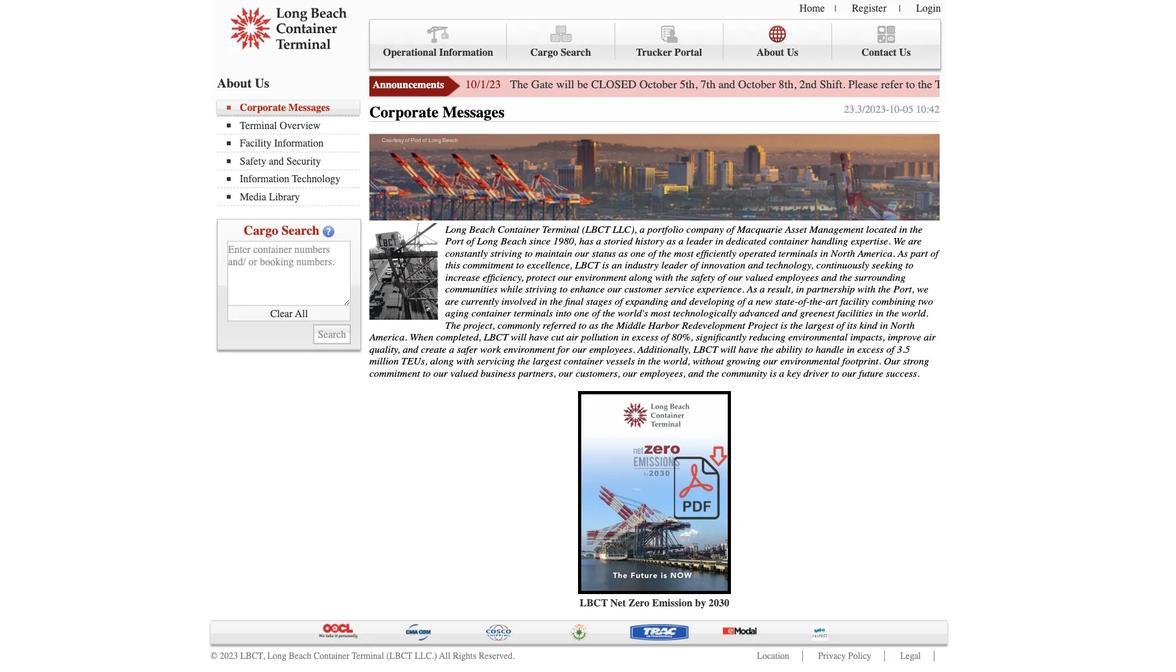 Task type: describe. For each thing, give the bounding box(es) containing it.
macquarie
[[738, 224, 783, 236]]

all inside button
[[295, 308, 308, 320]]

and left of-
[[782, 308, 798, 320]]

the left truck
[[919, 78, 933, 91]]

privacy policy link
[[819, 651, 872, 662]]

0 vertical spatial most
[[674, 248, 694, 260]]

contact us
[[862, 47, 911, 59]]

of left its
[[837, 320, 845, 332]]

1 gate from the left
[[532, 78, 554, 91]]

lbct left net
[[580, 597, 608, 609]]

© 2023 lbct, long beach container terminal (lbct llc.) all rights reserved.
[[211, 651, 515, 662]]

future
[[860, 368, 884, 380]]

customers,
[[576, 368, 621, 380]]

combining
[[872, 296, 916, 308]]

7th
[[701, 78, 716, 91]]

world.
[[902, 308, 929, 320]]

in left into
[[540, 296, 548, 308]]

the left world.
[[887, 308, 900, 320]]

innovation
[[702, 260, 746, 272]]

in down management
[[821, 248, 829, 260]]

2023
[[220, 651, 238, 662]]

to right into
[[579, 320, 587, 332]]

1 horizontal spatial america.
[[858, 248, 896, 260]]

a left the new
[[749, 296, 754, 308]]

1 horizontal spatial commitment
[[463, 260, 514, 272]]

employees,
[[640, 368, 686, 380]]

0 vertical spatial is
[[603, 260, 610, 272]]

1 vertical spatial terminals
[[514, 308, 553, 320]]

success.
[[887, 368, 920, 380]]

2 horizontal spatial long
[[477, 236, 499, 248]]

2 horizontal spatial will
[[721, 344, 737, 356]]

our right partners,
[[559, 368, 573, 380]]

0 vertical spatial information
[[440, 47, 494, 59]]

advanced
[[740, 308, 780, 320]]

communities
[[446, 284, 498, 296]]

1 horizontal spatial long
[[446, 224, 467, 236]]

the left safety
[[676, 272, 689, 284]]

be
[[578, 78, 589, 91]]

0 horizontal spatial as
[[747, 284, 758, 296]]

0 horizontal spatial commitment
[[370, 368, 420, 380]]

of up service at the right top of page
[[691, 260, 699, 272]]

increase
[[446, 272, 480, 284]]

asset
[[786, 224, 807, 236]]

and down dedicated
[[749, 260, 764, 272]]

1 vertical spatial (lbct
[[387, 651, 413, 662]]

safety
[[240, 155, 266, 167]]

and left create
[[403, 344, 419, 356]]

rights
[[453, 651, 477, 662]]

refer
[[882, 78, 904, 91]]

in right "handle"
[[847, 344, 855, 356]]

create
[[421, 344, 447, 356]]

2 air from the left
[[925, 332, 937, 344]]

in right vessels
[[638, 356, 646, 368]]

1 vertical spatial valued
[[451, 368, 478, 380]]

0 horizontal spatial about us
[[217, 76, 270, 91]]

art
[[826, 296, 838, 308]]

0 horizontal spatial as
[[590, 320, 599, 332]]

corporate for corporate messages
[[370, 104, 439, 122]]

0 horizontal spatial about
[[217, 76, 252, 91]]

a left the safer
[[449, 344, 455, 356]]

additionally,
[[638, 344, 691, 356]]

1 vertical spatial environmental
[[781, 356, 840, 368]]

2 | from the left
[[900, 4, 901, 14]]

of down portfolio
[[649, 248, 657, 260]]

a left key
[[780, 368, 785, 380]]

world,
[[664, 356, 691, 368]]

about inside menu bar
[[757, 47, 785, 59]]

referred
[[543, 320, 576, 332]]

1 horizontal spatial have
[[739, 344, 759, 356]]

0 horizontal spatial america.
[[370, 332, 407, 344]]

improve
[[888, 332, 922, 344]]

2 horizontal spatial with
[[858, 284, 876, 296]]

1 vertical spatial striving
[[526, 284, 557, 296]]

to down create
[[423, 368, 431, 380]]

2 horizontal spatial container
[[770, 236, 809, 248]]

zero
[[629, 597, 650, 609]]

2 horizontal spatial is
[[781, 320, 788, 332]]

0 horizontal spatial cargo search
[[244, 223, 320, 238]]

lbct down redevelopment
[[694, 344, 719, 356]]

media library link
[[227, 191, 360, 203]]

our left the future on the right bottom
[[843, 368, 857, 380]]

1 horizontal spatial the
[[511, 78, 529, 91]]

a left result,
[[760, 284, 766, 296]]

us for contact us link
[[900, 47, 911, 59]]

please
[[849, 78, 879, 91]]

llc),
[[613, 224, 638, 236]]

two
[[919, 296, 934, 308]]

in up vessels
[[622, 332, 630, 344]]

clear
[[270, 308, 293, 320]]

1 vertical spatial all
[[439, 651, 451, 662]]

of right the 'port'
[[467, 236, 475, 248]]

corporate messages link
[[227, 102, 360, 114]]

the up ability
[[791, 320, 803, 332]]

1 vertical spatial search
[[282, 223, 320, 238]]

0 horizontal spatial most
[[651, 308, 671, 320]]

our down employees.
[[623, 368, 638, 380]]

our down reducing at the right of page
[[764, 356, 778, 368]]

to right driver
[[832, 368, 840, 380]]

protect
[[527, 272, 556, 284]]

a right llc),
[[640, 224, 645, 236]]

1 horizontal spatial will
[[557, 78, 575, 91]]

state-
[[776, 296, 799, 308]]

and up art
[[822, 272, 838, 284]]

1 vertical spatial leader
[[662, 260, 688, 272]]

of right stages
[[615, 296, 623, 308]]

corporate messages terminal overview facility information safety and security information technology media library
[[240, 102, 341, 203]]

2 vertical spatial is
[[770, 368, 777, 380]]

of left 3.5
[[887, 344, 895, 356]]

truck
[[936, 78, 963, 91]]

1 vertical spatial largest
[[533, 356, 562, 368]]

facility
[[240, 137, 272, 149]]

management
[[810, 224, 864, 236]]

2 vertical spatial information
[[240, 173, 290, 185]]

0 vertical spatial striving
[[491, 248, 523, 260]]

1 vertical spatial cargo
[[244, 223, 278, 238]]

1 horizontal spatial with
[[656, 272, 674, 284]]

has
[[580, 236, 594, 248]]

1 vertical spatial one
[[575, 308, 590, 320]]

to right ability
[[806, 344, 814, 356]]

0 horizontal spatial beach
[[289, 651, 312, 662]]

1 vertical spatial information
[[274, 137, 324, 149]]

1 horizontal spatial beach
[[469, 224, 495, 236]]

privacy
[[819, 651, 847, 662]]

cargo search inside menu bar
[[531, 47, 592, 59]]

constantly
[[446, 248, 488, 260]]

1980,
[[554, 236, 577, 248]]

project
[[748, 320, 779, 332]]

facility
[[841, 296, 870, 308]]

0 vertical spatial valued
[[746, 272, 774, 284]]

our right protect
[[558, 272, 573, 284]]

the-
[[810, 296, 826, 308]]

operational information link
[[370, 23, 507, 60]]

login
[[917, 2, 942, 14]]

messages for corporate messages
[[443, 104, 505, 122]]

2nd
[[800, 78, 818, 91]]

and inside corporate messages terminal overview facility information safety and security information technology media library
[[269, 155, 284, 167]]

3.5
[[898, 344, 911, 356]]

menu bar containing corporate messages
[[217, 101, 366, 206]]

1 horizontal spatial container
[[564, 356, 604, 368]]

1 vertical spatial along
[[431, 356, 454, 368]]

lbct up enhance
[[576, 260, 600, 272]]

our down an
[[608, 284, 622, 296]]

0 horizontal spatial long
[[267, 651, 287, 662]]

harbor
[[649, 320, 680, 332]]

this
[[446, 260, 461, 272]]

the right 'servicing'
[[518, 356, 531, 368]]

in right the kind
[[881, 320, 889, 332]]

0 vertical spatial largest
[[806, 320, 834, 332]]

we
[[894, 236, 906, 248]]

a right has
[[597, 236, 602, 248]]

result,
[[768, 284, 794, 296]]

our right cut
[[573, 344, 587, 356]]

(lbct inside long beach container terminal (lbct llc), a portfolio company of macquarie asset management located in the port of long beach since 1980, has a storied history as a leader in dedicated container handling expertise. we are constantly striving to maintain our status as one of the most efficiently operated terminals in north america. as part of this commitment to excellence, lbct is an industry leader of innovation and technology, continuously seeking to increase efficiency, protect our environment along with the safety of our valued employees and the surrounding communities while striving to enhance our customer service experience. as a result, in partnership with the port, we are currently involved in the final stages of expanding and developing of a new state-of-the-art facility combining two aging container terminals into one of the world's most technologically advanced and greenest facilities in the world. the project, commonly referred to as the middle harbor redevelopment project is the largest of its kind in north america. when completed, lbct will have cut air pollution in excess of 80%, significantly reducing environmental impacts, improve air quality, and create a safer work environment for our employees. additionally, lbct will have the ability to handle in excess of 3.5 million teus, along with servicing the largest container vessels in the world, without growing our environmental footprint. our strong commitment to our valued business partners, our customers, our employees, and the community is a key driver to our future success.
[[582, 224, 611, 236]]

in right 'facilities' at the top of page
[[876, 308, 884, 320]]

2 gate from the left
[[966, 78, 988, 91]]

lbct up 'servicing'
[[484, 332, 509, 344]]

storied
[[604, 236, 633, 248]]

0 vertical spatial as
[[898, 248, 909, 260]]

million
[[370, 356, 399, 368]]

in right "located"
[[900, 224, 908, 236]]

technology,
[[767, 260, 814, 272]]

handle
[[816, 344, 845, 356]]

facility information link
[[227, 137, 360, 149]]

dedicated
[[727, 236, 767, 248]]

clear all button
[[228, 306, 351, 322]]

of right part
[[931, 248, 939, 260]]

of left the new
[[738, 296, 746, 308]]

the left ability
[[761, 344, 774, 356]]

register
[[853, 2, 887, 14]]

servicing
[[477, 356, 515, 368]]

of up pollution
[[592, 308, 600, 320]]

trucker portal
[[637, 47, 703, 59]]

0 vertical spatial one
[[631, 248, 646, 260]]

trucker
[[637, 47, 673, 59]]

1 october from the left
[[640, 78, 678, 91]]

an
[[612, 260, 623, 272]]

of right company
[[727, 224, 735, 236]]

10-
[[890, 104, 904, 116]]

80%,
[[672, 332, 694, 344]]

business
[[481, 368, 516, 380]]

redevelopment
[[682, 320, 746, 332]]

clear all
[[270, 308, 308, 320]]

library
[[269, 191, 300, 203]]

the left the 'world's' at the top right of the page
[[603, 308, 616, 320]]



Task type: vqa. For each thing, say whether or not it's contained in the screenshot.
BAY
no



Task type: locate. For each thing, give the bounding box(es) containing it.
information
[[440, 47, 494, 59], [274, 137, 324, 149], [240, 173, 290, 185]]

about us inside menu bar
[[757, 47, 799, 59]]

page
[[1045, 78, 1067, 91]]

to right refer
[[907, 78, 916, 91]]

0 horizontal spatial menu bar
[[217, 101, 366, 206]]

excess
[[632, 332, 659, 344], [858, 344, 884, 356]]

as down stages
[[590, 320, 599, 332]]

facilities
[[838, 308, 874, 320]]

2 october from the left
[[739, 78, 776, 91]]

0 vertical spatial terminal
[[240, 120, 277, 132]]

us right contact
[[900, 47, 911, 59]]

air
[[567, 332, 579, 344], [925, 332, 937, 344]]

0 horizontal spatial excess
[[632, 332, 659, 344]]

0 horizontal spatial valued
[[451, 368, 478, 380]]

0 vertical spatial for
[[1070, 78, 1083, 91]]

of right safety
[[718, 272, 726, 284]]

1 vertical spatial menu bar
[[217, 101, 366, 206]]

1 vertical spatial commitment
[[370, 368, 420, 380]]

2 vertical spatial terminal
[[352, 651, 384, 662]]

are right the we
[[909, 236, 922, 248]]

1 vertical spatial north
[[891, 320, 915, 332]]

port,
[[894, 284, 915, 296]]

1 vertical spatial container
[[472, 308, 512, 320]]

community
[[722, 368, 768, 380]]

is right 'project'
[[781, 320, 788, 332]]

maintain
[[536, 248, 573, 260]]

23.3/2023-10-05 10:42
[[845, 104, 940, 116]]

the left 'community'
[[707, 368, 720, 380]]

1 horizontal spatial for
[[1070, 78, 1083, 91]]

when
[[410, 332, 434, 344]]

our down create
[[434, 368, 448, 380]]

1 vertical spatial environment
[[504, 344, 555, 356]]

project,
[[464, 320, 495, 332]]

the down portfolio
[[659, 248, 672, 260]]

will down redevelopment
[[721, 344, 737, 356]]

handling
[[812, 236, 849, 248]]

are down increase
[[446, 296, 459, 308]]

0 horizontal spatial environment
[[504, 344, 555, 356]]

expanding
[[626, 296, 669, 308]]

and right safety
[[269, 155, 284, 167]]

terminals
[[779, 248, 818, 260], [514, 308, 553, 320]]

0 horizontal spatial the
[[446, 320, 461, 332]]

1 horizontal spatial as
[[619, 248, 628, 260]]

pollution
[[582, 332, 619, 344]]

0 vertical spatial america.
[[858, 248, 896, 260]]

hours
[[991, 78, 1020, 91]]

1 horizontal spatial are
[[909, 236, 922, 248]]

the right the 10/1/23
[[511, 78, 529, 91]]

for
[[1070, 78, 1083, 91], [558, 344, 570, 356]]

without
[[693, 356, 724, 368]]

0 horizontal spatial air
[[567, 332, 579, 344]]

1 vertical spatial america.
[[370, 332, 407, 344]]

menu bar containing operational information
[[370, 19, 942, 69]]

0 horizontal spatial with
[[457, 356, 475, 368]]

middle
[[617, 320, 646, 332]]

for inside long beach container terminal (lbct llc), a portfolio company of macquarie asset management located in the port of long beach since 1980, has a storied history as a leader in dedicated container handling expertise. we are constantly striving to maintain our status as one of the most efficiently operated terminals in north america. as part of this commitment to excellence, lbct is an industry leader of innovation and technology, continuously seeking to increase efficiency, protect our environment along with the safety of our valued employees and the surrounding communities while striving to enhance our customer service experience. as a result, in partnership with the port, we are currently involved in the final stages of expanding and developing of a new state-of-the-art facility combining two aging container terminals into one of the world's most technologically advanced and greenest facilities in the world. the project, commonly referred to as the middle harbor redevelopment project is the largest of its kind in north america. when completed, lbct will have cut air pollution in excess of 80%, significantly reducing environmental impacts, improve air quality, and create a safer work environment for our employees. additionally, lbct will have the ability to handle in excess of 3.5 million teus, along with servicing the largest container vessels in the world, without growing our environmental footprint. our strong commitment to our valued business partners, our customers, our employees, and the community is a key driver to our future success.
[[558, 344, 570, 356]]

october left 5th, at the right of page
[[640, 78, 678, 91]]

safety and security link
[[227, 155, 360, 167]]

1 horizontal spatial excess
[[858, 344, 884, 356]]

| right home
[[835, 4, 837, 14]]

about us
[[757, 47, 799, 59], [217, 76, 270, 91]]

about us up corporate messages link
[[217, 76, 270, 91]]

ability
[[777, 344, 803, 356]]

corporate down announcements
[[370, 104, 439, 122]]

one right an
[[631, 248, 646, 260]]

1 horizontal spatial air
[[925, 332, 937, 344]]

as
[[898, 248, 909, 260], [747, 284, 758, 296]]

1 vertical spatial are
[[446, 296, 459, 308]]

register link
[[853, 2, 887, 14]]

striving
[[491, 248, 523, 260], [526, 284, 557, 296]]

by
[[696, 597, 707, 609]]

beach up constantly
[[469, 224, 495, 236]]

have up 'community'
[[739, 344, 759, 356]]

0 horizontal spatial |
[[835, 4, 837, 14]]

location
[[758, 651, 790, 662]]

container up the 'technology,' at the top of the page
[[770, 236, 809, 248]]

teus,
[[402, 356, 428, 368]]

1 horizontal spatial all
[[439, 651, 451, 662]]

1 horizontal spatial one
[[631, 248, 646, 260]]

largest
[[806, 320, 834, 332], [533, 356, 562, 368]]

in up innovation
[[716, 236, 724, 248]]

safer
[[457, 344, 478, 356]]

1 | from the left
[[835, 4, 837, 14]]

login link
[[917, 2, 942, 14]]

0 vertical spatial all
[[295, 308, 308, 320]]

0 vertical spatial (lbct
[[582, 224, 611, 236]]

lbct,
[[240, 651, 265, 662]]

final
[[566, 296, 584, 308]]

0 horizontal spatial one
[[575, 308, 590, 320]]

portfolio
[[648, 224, 684, 236]]

0 vertical spatial cargo
[[531, 47, 559, 59]]

our left status
[[575, 248, 590, 260]]

the left project,
[[446, 320, 461, 332]]

cargo inside menu bar
[[531, 47, 559, 59]]

air right improve
[[925, 332, 937, 344]]

None submit
[[314, 325, 351, 344]]

0 horizontal spatial container
[[314, 651, 350, 662]]

are
[[909, 236, 922, 248], [446, 296, 459, 308]]

0 horizontal spatial us
[[255, 76, 270, 91]]

expertise.
[[851, 236, 891, 248]]

1 horizontal spatial |
[[900, 4, 901, 14]]

0 vertical spatial terminals
[[779, 248, 818, 260]]

significantly
[[696, 332, 747, 344]]

strong
[[904, 356, 930, 368]]

the left middle
[[601, 320, 614, 332]]

aging
[[446, 308, 469, 320]]

about up 8th,
[[757, 47, 785, 59]]

the up facility
[[840, 272, 853, 284]]

search inside menu bar
[[561, 47, 592, 59]]

as right history
[[667, 236, 676, 248]]

partnership
[[807, 284, 856, 296]]

of left 80%,
[[661, 332, 670, 344]]

service
[[665, 284, 695, 296]]

operated
[[740, 248, 776, 260]]

into
[[556, 308, 572, 320]]

terminal inside long beach container terminal (lbct llc), a portfolio company of macquarie asset management located in the port of long beach since 1980, has a storied history as a leader in dedicated container handling expertise. we are constantly striving to maintain our status as one of the most efficiently operated terminals in north america. as part of this commitment to excellence, lbct is an industry leader of innovation and technology, continuously seeking to increase efficiency, protect our environment along with the safety of our valued employees and the surrounding communities while striving to enhance our customer service experience. as a result, in partnership with the port, we are currently involved in the final stages of expanding and developing of a new state-of-the-art facility combining two aging container terminals into one of the world's most technologically advanced and greenest facilities in the world. the project, commonly referred to as the middle harbor redevelopment project is the largest of its kind in north america. when completed, lbct will have cut air pollution in excess of 80%, significantly reducing environmental impacts, improve air quality, and create a safer work environment for our employees. additionally, lbct will have the ability to handle in excess of 3.5 million teus, along with servicing the largest container vessels in the world, without growing our environmental footprint. our strong commitment to our valued business partners, our customers, our employees, and the community is a key driver to our future success.
[[543, 224, 580, 236]]

enhance
[[571, 284, 605, 296]]

1 horizontal spatial terminals
[[779, 248, 818, 260]]

along right teus,
[[431, 356, 454, 368]]

terminal up facility
[[240, 120, 277, 132]]

and
[[719, 78, 736, 91], [269, 155, 284, 167], [749, 260, 764, 272], [822, 272, 838, 284], [672, 296, 687, 308], [782, 308, 798, 320], [403, 344, 419, 356], [689, 368, 704, 380]]

long up constantly
[[446, 224, 467, 236]]

1 vertical spatial most
[[651, 308, 671, 320]]

web
[[1022, 78, 1042, 91]]

is left an
[[603, 260, 610, 272]]

©
[[211, 651, 218, 662]]

search
[[561, 47, 592, 59], [282, 223, 320, 238]]

8th,
[[779, 78, 797, 91]]

for right page
[[1070, 78, 1083, 91]]

cargo
[[531, 47, 559, 59], [244, 223, 278, 238]]

1 vertical spatial the
[[446, 320, 461, 332]]

1 vertical spatial terminal
[[543, 224, 580, 236]]

will left be
[[557, 78, 575, 91]]

as up advanced
[[747, 284, 758, 296]]

0 horizontal spatial along
[[431, 356, 454, 368]]

contact
[[862, 47, 897, 59]]

environment up partners,
[[504, 344, 555, 356]]

and right employees,
[[689, 368, 704, 380]]

1 horizontal spatial terminal
[[352, 651, 384, 662]]

excellence,
[[527, 260, 573, 272]]

information down safety
[[240, 173, 290, 185]]

our
[[885, 356, 901, 368]]

0 vertical spatial about us
[[757, 47, 799, 59]]

most down portfolio
[[674, 248, 694, 260]]

excess down the 'world's' at the top right of the page
[[632, 332, 659, 344]]

safety
[[691, 272, 716, 284]]

the
[[511, 78, 529, 91], [446, 320, 461, 332]]

2 horizontal spatial as
[[667, 236, 676, 248]]

0 vertical spatial container
[[770, 236, 809, 248]]

port
[[446, 236, 464, 248]]

commitment down quality,
[[370, 368, 420, 380]]

0 vertical spatial north
[[832, 248, 856, 260]]

about up corporate messages link
[[217, 76, 252, 91]]

history
[[636, 236, 665, 248]]

0 horizontal spatial messages
[[289, 102, 330, 114]]

messages inside corporate messages terminal overview facility information safety and security information technology media library
[[289, 102, 330, 114]]

as
[[667, 236, 676, 248], [619, 248, 628, 260], [590, 320, 599, 332]]

container
[[770, 236, 809, 248], [472, 308, 512, 320], [564, 356, 604, 368]]

2 horizontal spatial beach
[[501, 236, 527, 248]]

employees.
[[590, 344, 636, 356]]

stages
[[587, 296, 613, 308]]

for down referred
[[558, 344, 570, 356]]

currently
[[462, 296, 499, 308]]

to left protect
[[516, 260, 525, 272]]

reducing
[[750, 332, 786, 344]]

the left port,
[[879, 284, 891, 296]]

23.3/2023-
[[845, 104, 890, 116]]

a left company
[[679, 236, 684, 248]]

terminals up employees
[[779, 248, 818, 260]]

1 horizontal spatial messages
[[443, 104, 505, 122]]

and right '7th'
[[719, 78, 736, 91]]

0 vertical spatial search
[[561, 47, 592, 59]]

kind
[[860, 320, 878, 332]]

largest down the-
[[806, 320, 834, 332]]

involved
[[502, 296, 537, 308]]

surrounding
[[855, 272, 906, 284]]

all right clear
[[295, 308, 308, 320]]

its
[[848, 320, 858, 332]]

location link
[[758, 651, 790, 662]]

1 horizontal spatial striving
[[526, 284, 557, 296]]

1 vertical spatial about us
[[217, 76, 270, 91]]

the left final
[[550, 296, 563, 308]]

and up harbor
[[672, 296, 687, 308]]

0 vertical spatial leader
[[687, 236, 713, 248]]

north up 3.5
[[891, 320, 915, 332]]

in right result,
[[797, 284, 805, 296]]

0 horizontal spatial have
[[529, 332, 549, 344]]

further
[[1086, 78, 1118, 91]]

messages for corporate messages terminal overview facility information safety and security information technology media library
[[289, 102, 330, 114]]

1 vertical spatial container
[[314, 651, 350, 662]]

1 vertical spatial about
[[217, 76, 252, 91]]

2 vertical spatial container
[[564, 356, 604, 368]]

lbct net zero emission by 2030 link
[[580, 597, 730, 609]]

media
[[240, 191, 266, 203]]

(lbct left llc.)
[[387, 651, 413, 662]]

search down "media library" link
[[282, 223, 320, 238]]

0 horizontal spatial will
[[511, 332, 527, 344]]

0 vertical spatial environment
[[575, 272, 627, 284]]

us up corporate messages link
[[255, 76, 270, 91]]

cargo search link
[[507, 23, 616, 60]]

the inside long beach container terminal (lbct llc), a portfolio company of macquarie asset management located in the port of long beach since 1980, has a storied history as a leader in dedicated container handling expertise. we are constantly striving to maintain our status as one of the most efficiently operated terminals in north america. as part of this commitment to excellence, lbct is an industry leader of innovation and technology, continuously seeking to increase efficiency, protect our environment along with the safety of our valued employees and the surrounding communities while striving to enhance our customer service experience. as a result, in partnership with the port, we are currently involved in the final stages of expanding and developing of a new state-of-the-art facility combining two aging container terminals into one of the world's most technologically advanced and greenest facilities in the world. the project, commonly referred to as the middle harbor redevelopment project is the largest of its kind in north america. when completed, lbct will have cut air pollution in excess of 80%, significantly reducing environmental impacts, improve air quality, and create a safer work environment for our employees. additionally, lbct will have the ability to handle in excess of 3.5 million teus, along with servicing the largest container vessels in the world, without growing our environmental footprint. our strong commitment to our valued business partners, our customers, our employees, and the community is a key driver to our future success.
[[446, 320, 461, 332]]

Enter container numbers and/ or booking numbers.  text field
[[228, 241, 351, 306]]

most
[[674, 248, 694, 260], [651, 308, 671, 320]]

is left key
[[770, 368, 777, 380]]

closed
[[592, 78, 637, 91]]

october left 8th,
[[739, 78, 776, 91]]

1 horizontal spatial menu bar
[[370, 19, 942, 69]]

menu bar
[[370, 19, 942, 69], [217, 101, 366, 206]]

1 horizontal spatial us
[[787, 47, 799, 59]]

terminal inside corporate messages terminal overview facility information safety and security information technology media library
[[240, 120, 277, 132]]

most right the 'world's' at the top right of the page
[[651, 308, 671, 320]]

corporate inside corporate messages terminal overview facility information safety and security information technology media library
[[240, 102, 286, 114]]

corporate
[[240, 102, 286, 114], [370, 104, 439, 122]]

with up 'facilities' at the top of page
[[858, 284, 876, 296]]

1 horizontal spatial gate
[[966, 78, 988, 91]]

0 horizontal spatial search
[[282, 223, 320, 238]]

to left enhance
[[560, 284, 568, 296]]

leader up service at the right top of page
[[662, 260, 688, 272]]

container down pollution
[[564, 356, 604, 368]]

0 horizontal spatial october
[[640, 78, 678, 91]]

terminals left into
[[514, 308, 553, 320]]

terminal left llc.)
[[352, 651, 384, 662]]

trucker portal link
[[616, 23, 724, 60]]

north down management
[[832, 248, 856, 260]]

0 vertical spatial are
[[909, 236, 922, 248]]

0 horizontal spatial striving
[[491, 248, 523, 260]]

gate left be
[[532, 78, 554, 91]]

corporate for corporate messages terminal overview facility information safety and security information technology media library
[[240, 102, 286, 114]]

2 horizontal spatial us
[[900, 47, 911, 59]]

to right seeking on the top
[[906, 260, 914, 272]]

us for about us link
[[787, 47, 799, 59]]

commonly
[[498, 320, 541, 332]]

container inside long beach container terminal (lbct llc), a portfolio company of macquarie asset management located in the port of long beach since 1980, has a storied history as a leader in dedicated container handling expertise. we are constantly striving to maintain our status as one of the most efficiently operated terminals in north america. as part of this commitment to excellence, lbct is an industry leader of innovation and technology, continuously seeking to increase efficiency, protect our environment along with the safety of our valued employees and the surrounding communities while striving to enhance our customer service experience. as a result, in partnership with the port, we are currently involved in the final stages of expanding and developing of a new state-of-the-art facility combining two aging container terminals into one of the world's most technologically advanced and greenest facilities in the world. the project, commonly referred to as the middle harbor redevelopment project is the largest of its kind in north america. when completed, lbct will have cut air pollution in excess of 80%, significantly reducing environmental impacts, improve air quality, and create a safer work environment for our employees. additionally, lbct will have the ability to handle in excess of 3.5 million teus, along with servicing the largest container vessels in the world, without growing our environmental footprint. our strong commitment to our valued business partners, our customers, our employees, and the community is a key driver to our future success.
[[498, 224, 540, 236]]

with down completed,
[[457, 356, 475, 368]]

0 vertical spatial container
[[498, 224, 540, 236]]

1 air from the left
[[567, 332, 579, 344]]

beach left since
[[501, 236, 527, 248]]

our down efficiently
[[729, 272, 743, 284]]

all right llc.)
[[439, 651, 451, 662]]

to left maintain
[[525, 248, 533, 260]]

1 vertical spatial cargo search
[[244, 223, 320, 238]]

about us up 8th,
[[757, 47, 799, 59]]

work
[[481, 344, 501, 356]]

1 horizontal spatial october
[[739, 78, 776, 91]]

5th,
[[680, 78, 698, 91]]

as left part
[[898, 248, 909, 260]]

1 vertical spatial for
[[558, 344, 570, 356]]

0 vertical spatial environmental
[[789, 332, 848, 344]]

contact us link
[[833, 23, 941, 60]]

0 vertical spatial menu bar
[[370, 19, 942, 69]]

the left world,
[[649, 356, 661, 368]]

the right the we
[[911, 224, 923, 236]]

0 horizontal spatial largest
[[533, 356, 562, 368]]

cargo search down library
[[244, 223, 320, 238]]

1 horizontal spatial search
[[561, 47, 592, 59]]

net
[[611, 597, 626, 609]]

1 horizontal spatial along
[[629, 272, 653, 284]]

(lbct up status
[[582, 224, 611, 236]]

will
[[557, 78, 575, 91], [511, 332, 527, 344], [721, 344, 737, 356]]



